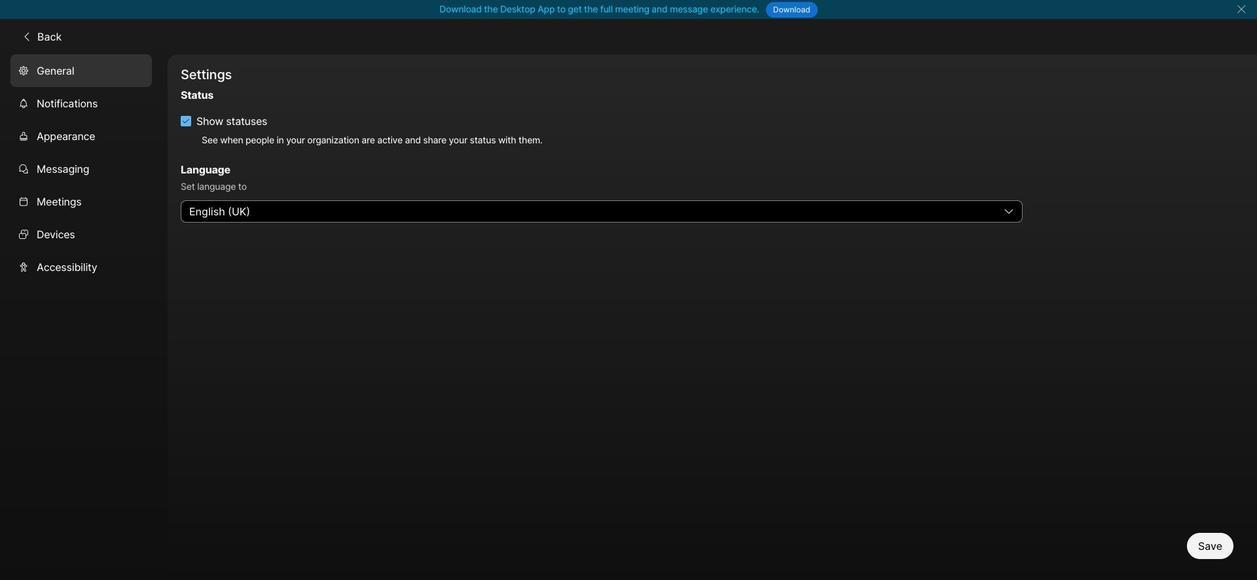 Task type: locate. For each thing, give the bounding box(es) containing it.
general tab
[[10, 54, 152, 87]]

cancel_16 image
[[1237, 4, 1247, 14]]

accessibility tab
[[10, 251, 152, 283]]

messaging tab
[[10, 152, 152, 185]]

settings navigation
[[0, 54, 168, 580]]

meetings tab
[[10, 185, 152, 218]]

devices tab
[[10, 218, 152, 251]]

notifications tab
[[10, 87, 152, 120]]



Task type: describe. For each thing, give the bounding box(es) containing it.
appearance tab
[[10, 120, 152, 152]]



Task type: vqa. For each thing, say whether or not it's contained in the screenshot.
Messaging TAB
yes



